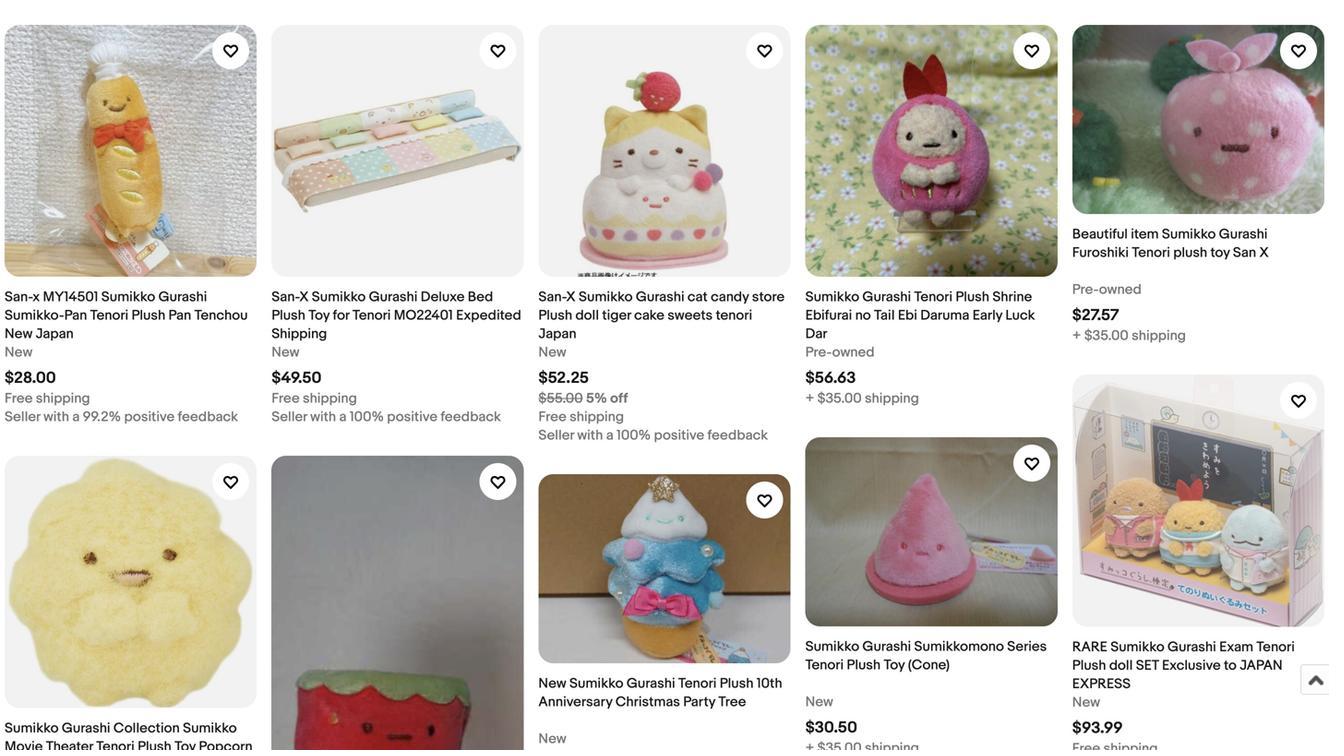 Task type: describe. For each thing, give the bounding box(es) containing it.
sumikko gurashi sumikkomono series tenori plush toy (cone)
[[806, 639, 1047, 674]]

collection
[[113, 720, 180, 737]]

candy
[[711, 289, 749, 306]]

$35.00 inside pre-owned $27.57 + $35.00 shipping
[[1084, 328, 1129, 344]]

ebifurai
[[806, 308, 852, 324]]

tenori inside san-x my14501 sumikko gurashi sumikko-pan  tenori plush pan tenchou new japan new $28.00 free shipping seller with a 99.2% positive feedback
[[90, 308, 128, 324]]

gurashi inside san-x sumikko gurashi deluxe bed plush toy for tenori mo22401 expedited shipping new $49.50 free shipping seller with a 100% positive feedback
[[369, 289, 418, 306]]

free shipping text field for $49.50
[[272, 390, 357, 408]]

new inside san-x sumikko gurashi deluxe bed plush toy for tenori mo22401 expedited shipping new $49.50 free shipping seller with a 100% positive feedback
[[272, 345, 300, 361]]

Seller with a 99.2% positive feedback text field
[[5, 408, 238, 427]]

set
[[1136, 658, 1159, 674]]

luck
[[1006, 308, 1035, 324]]

doll inside rare sumikko gurashi exam tenori plush doll set exclusive to japan express new $93.99
[[1109, 658, 1133, 674]]

tenori inside sumikko gurashi sumikkomono series tenori plush toy (cone)
[[806, 657, 844, 674]]

sumikko inside sumikko gurashi sumikkomono series tenori plush toy (cone)
[[806, 639, 859, 655]]

sumikko gurashi tenori plush shrine ebifurai no tail ebi daruma early luck dar pre-owned $56.63 + $35.00 shipping
[[806, 289, 1035, 407]]

99.2%
[[83, 409, 121, 426]]

a for $28.00
[[72, 409, 80, 426]]

exclusive
[[1162, 658, 1221, 674]]

a for $49.50
[[339, 409, 347, 426]]

+ $35.00 shipping text field
[[806, 390, 919, 408]]

gurashi inside san-x my14501 sumikko gurashi sumikko-pan  tenori plush pan tenchou new japan new $28.00 free shipping seller with a 99.2% positive feedback
[[158, 289, 207, 306]]

japan
[[1240, 658, 1283, 674]]

cake
[[634, 308, 665, 324]]

tenori inside new sumikko gurashi tenori plush 10th anniversary christmas party tree
[[678, 676, 717, 692]]

Free shipping text field
[[539, 408, 624, 427]]

shrine
[[993, 289, 1032, 306]]

expedited
[[456, 308, 521, 324]]

japan inside san-x sumikko gurashi cat candy store plush doll tiger cake sweets tenori japan new $52.25 $55.00 5% off free shipping seller with a 100% positive feedback
[[539, 326, 577, 343]]

$49.50 text field
[[272, 369, 322, 388]]

gurashi inside sumikko gurashi collection sumikko movie theater tenori plush toy popcor
[[62, 720, 110, 737]]

anniversary
[[539, 694, 613, 711]]

item
[[1131, 226, 1159, 243]]

sumikko inside new sumikko gurashi tenori plush 10th anniversary christmas party tree
[[570, 676, 624, 692]]

owned inside pre-owned $27.57 + $35.00 shipping
[[1099, 281, 1142, 298]]

to
[[1224, 658, 1237, 674]]

early
[[973, 308, 1002, 324]]

tenori inside beautiful item   sumikko gurashi furoshiki tenori plush toy   san x
[[1132, 245, 1170, 261]]

toy inside sumikko gurashi sumikkomono series tenori plush toy (cone)
[[884, 657, 905, 674]]

gurashi inside sumikko gurashi sumikkomono series tenori plush toy (cone)
[[863, 639, 911, 655]]

pre-owned $27.57 + $35.00 shipping
[[1072, 281, 1186, 344]]

new down sumikko-
[[5, 326, 33, 343]]

$52.25 text field
[[539, 369, 589, 388]]

plush inside sumikko gurashi collection sumikko movie theater tenori plush toy popcor
[[138, 739, 171, 750]]

gurashi inside sumikko gurashi tenori plush shrine ebifurai no tail ebi daruma early luck dar pre-owned $56.63 + $35.00 shipping
[[863, 289, 911, 306]]

sumikko-
[[5, 308, 64, 324]]

+ $35.00 shipping text field
[[1072, 327, 1186, 345]]

theater
[[46, 739, 93, 750]]

store
[[752, 289, 785, 306]]

tiger
[[602, 308, 631, 324]]

seller inside san-x sumikko gurashi cat candy store plush doll tiger cake sweets tenori japan new $52.25 $55.00 5% off free shipping seller with a 100% positive feedback
[[539, 428, 574, 444]]

no
[[855, 308, 871, 324]]

christmas
[[616, 694, 680, 711]]

10th
[[757, 676, 782, 692]]

100% inside san-x sumikko gurashi deluxe bed plush toy for tenori mo22401 expedited shipping new $49.50 free shipping seller with a 100% positive feedback
[[350, 409, 384, 426]]

plush inside san-x sumikko gurashi deluxe bed plush toy for tenori mo22401 expedited shipping new $49.50 free shipping seller with a 100% positive feedback
[[272, 308, 305, 324]]

sumikko inside rare sumikko gurashi exam tenori plush doll set exclusive to japan express new $93.99
[[1111, 639, 1165, 656]]

new inside rare sumikko gurashi exam tenori plush doll set exclusive to japan express new $93.99
[[1072, 695, 1100, 711]]

$93.99 text field
[[1072, 719, 1123, 738]]

beautiful
[[1072, 226, 1128, 243]]

for
[[333, 308, 349, 324]]

$56.63 text field
[[806, 369, 856, 388]]

sumikko gurashi collection sumikko movie theater tenori plush toy popcor link
[[5, 456, 257, 750]]

tree
[[719, 694, 746, 711]]

$27.57 text field
[[1072, 306, 1119, 325]]

2 new text field from the top
[[539, 730, 566, 749]]

seller for $49.50
[[272, 409, 307, 426]]

exam
[[1220, 639, 1254, 656]]

beautiful item   sumikko gurashi furoshiki tenori plush toy   san x
[[1072, 226, 1269, 261]]

+ inside sumikko gurashi tenori plush shrine ebifurai no tail ebi daruma early luck dar pre-owned $56.63 + $35.00 shipping
[[806, 391, 814, 407]]

tenori inside sumikko gurashi collection sumikko movie theater tenori plush toy popcor
[[96, 739, 135, 750]]

shipping inside pre-owned $27.57 + $35.00 shipping
[[1132, 328, 1186, 344]]

sumikko gurashi collection sumikko movie theater tenori plush toy popcor
[[5, 720, 253, 750]]

owned inside sumikko gurashi tenori plush shrine ebifurai no tail ebi daruma early luck dar pre-owned $56.63 + $35.00 shipping
[[832, 345, 875, 361]]

$27.57
[[1072, 306, 1119, 325]]

new down anniversary
[[539, 731, 566, 748]]

shipping inside san-x my14501 sumikko gurashi sumikko-pan  tenori plush pan tenchou new japan new $28.00 free shipping seller with a 99.2% positive feedback
[[36, 391, 90, 407]]

tail
[[874, 308, 895, 324]]

new sumikko gurashi tenori plush 10th anniversary christmas party tree
[[539, 676, 782, 711]]

$28.00
[[5, 369, 56, 388]]

Seller with a 100% positive feedback text field
[[272, 408, 501, 427]]

shipping inside sumikko gurashi tenori plush shrine ebifurai no tail ebi daruma early luck dar pre-owned $56.63 + $35.00 shipping
[[865, 391, 919, 407]]

x
[[32, 289, 40, 306]]

with for $28.00
[[43, 409, 69, 426]]

plush inside rare sumikko gurashi exam tenori plush doll set exclusive to japan express new $93.99
[[1072, 658, 1106, 674]]

rare
[[1072, 639, 1108, 656]]

doll inside san-x sumikko gurashi cat candy store plush doll tiger cake sweets tenori japan new $52.25 $55.00 5% off free shipping seller with a 100% positive feedback
[[576, 308, 599, 324]]

Seller with a 100% positive feedback text field
[[539, 427, 768, 445]]

5%
[[586, 391, 607, 407]]

x for free
[[299, 289, 309, 306]]

san-x sumikko gurashi cat candy store plush doll tiger cake sweets tenori japan new $52.25 $55.00 5% off free shipping seller with a 100% positive feedback
[[539, 289, 785, 444]]

x for $52.25
[[566, 289, 576, 306]]

sumikko right collection
[[183, 720, 237, 737]]

positive inside san-x sumikko gurashi cat candy store plush doll tiger cake sweets tenori japan new $52.25 $55.00 5% off free shipping seller with a 100% positive feedback
[[654, 428, 704, 444]]

san- for $49.50
[[272, 289, 299, 306]]

gurashi inside rare sumikko gurashi exam tenori plush doll set exclusive to japan express new $93.99
[[1168, 639, 1216, 656]]

with for $49.50
[[310, 409, 336, 426]]

(cone)
[[908, 657, 950, 674]]

furoshiki
[[1072, 245, 1129, 261]]

seller for $28.00
[[5, 409, 40, 426]]

new text field for $93.99
[[1072, 694, 1100, 712]]

gurashi inside new sumikko gurashi tenori plush 10th anniversary christmas party tree
[[627, 676, 675, 692]]



Task type: vqa. For each thing, say whether or not it's contained in the screenshot.
Hello for $157.00
no



Task type: locate. For each thing, give the bounding box(es) containing it.
toy inside san-x sumikko gurashi deluxe bed plush toy for tenori mo22401 expedited shipping new $49.50 free shipping seller with a 100% positive feedback
[[309, 308, 330, 324]]

a inside san-x sumikko gurashi deluxe bed plush toy for tenori mo22401 expedited shipping new $49.50 free shipping seller with a 100% positive feedback
[[339, 409, 347, 426]]

with inside san-x my14501 sumikko gurashi sumikko-pan  tenori plush pan tenchou new japan new $28.00 free shipping seller with a 99.2% positive feedback
[[43, 409, 69, 426]]

tenori right the for
[[353, 308, 391, 324]]

owned up the '$56.63' text field
[[832, 345, 875, 361]]

plush inside new sumikko gurashi tenori plush 10th anniversary christmas party tree
[[720, 676, 754, 692]]

shipping inside san-x sumikko gurashi cat candy store plush doll tiger cake sweets tenori japan new $52.25 $55.00 5% off free shipping seller with a 100% positive feedback
[[570, 409, 624, 426]]

0 vertical spatial owned
[[1099, 281, 1142, 298]]

express
[[1072, 676, 1131, 693]]

1 horizontal spatial free
[[272, 391, 300, 407]]

New text field
[[539, 344, 566, 362], [539, 730, 566, 749]]

1 new text field from the top
[[539, 344, 566, 362]]

san- up sumikko-
[[5, 289, 32, 306]]

$30.50
[[806, 719, 857, 738]]

new text field up '$28.00' "text field"
[[5, 344, 33, 362]]

gurashi up tenchou
[[158, 289, 207, 306]]

new up $30.50 at the bottom right of page
[[806, 694, 833, 711]]

2 vertical spatial toy
[[175, 739, 196, 750]]

san
[[1233, 245, 1256, 261]]

pan down "my14501"
[[64, 308, 87, 324]]

seller inside san-x my14501 sumikko gurashi sumikko-pan  tenori plush pan tenchou new japan new $28.00 free shipping seller with a 99.2% positive feedback
[[5, 409, 40, 426]]

sweets
[[668, 308, 713, 324]]

2 horizontal spatial seller
[[539, 428, 574, 444]]

plush
[[1173, 245, 1208, 261]]

daruma
[[921, 308, 970, 324]]

x up shipping
[[299, 289, 309, 306]]

group
[[5, 25, 1325, 750]]

pan
[[64, 308, 87, 324], [168, 308, 191, 324]]

1 vertical spatial toy
[[884, 657, 905, 674]]

san- inside san-x sumikko gurashi deluxe bed plush toy for tenori mo22401 expedited shipping new $49.50 free shipping seller with a 100% positive feedback
[[272, 289, 299, 306]]

shipping down pre-owned text field
[[865, 391, 919, 407]]

previous price $55.00 5% off text field
[[539, 390, 628, 408]]

japan up $52.25
[[539, 326, 577, 343]]

with down free shipping text box
[[577, 428, 603, 444]]

group containing $27.57
[[5, 25, 1325, 750]]

Pre-owned text field
[[806, 344, 875, 362]]

2 horizontal spatial x
[[1260, 245, 1269, 261]]

1 horizontal spatial owned
[[1099, 281, 1142, 298]]

san- up shipping
[[272, 289, 299, 306]]

Free shipping text field
[[5, 390, 90, 408], [272, 390, 357, 408]]

1 horizontal spatial doll
[[1109, 658, 1133, 674]]

0 horizontal spatial +
[[806, 391, 814, 407]]

$49.50
[[272, 369, 322, 388]]

New text field
[[5, 344, 33, 362], [272, 344, 300, 362], [806, 693, 833, 712], [1072, 694, 1100, 712]]

japan down sumikko-
[[36, 326, 74, 343]]

positive inside san-x sumikko gurashi deluxe bed plush toy for tenori mo22401 expedited shipping new $49.50 free shipping seller with a 100% positive feedback
[[387, 409, 438, 426]]

Pre-owned text field
[[1072, 281, 1142, 299]]

san- right bed
[[539, 289, 566, 306]]

plush up "early"
[[956, 289, 990, 306]]

2 horizontal spatial san-
[[539, 289, 566, 306]]

0 vertical spatial +
[[1072, 328, 1081, 344]]

tenori up new $30.50
[[806, 657, 844, 674]]

cat
[[688, 289, 708, 306]]

0 horizontal spatial owned
[[832, 345, 875, 361]]

0 horizontal spatial 100%
[[350, 409, 384, 426]]

with inside san-x sumikko gurashi cat candy store plush doll tiger cake sweets tenori japan new $52.25 $55.00 5% off free shipping seller with a 100% positive feedback
[[577, 428, 603, 444]]

with down $49.50 on the left
[[310, 409, 336, 426]]

new
[[5, 326, 33, 343], [5, 345, 33, 361], [539, 345, 566, 361], [272, 345, 300, 361], [539, 676, 566, 692], [806, 694, 833, 711], [1072, 695, 1100, 711], [539, 731, 566, 748]]

sumikko up set
[[1111, 639, 1165, 656]]

gurashi up san
[[1219, 226, 1268, 243]]

sumikko right "my14501"
[[101, 289, 155, 306]]

plush up new $30.50
[[847, 657, 881, 674]]

plush
[[956, 289, 990, 306], [132, 308, 165, 324], [539, 308, 572, 324], [272, 308, 305, 324], [847, 657, 881, 674], [1072, 658, 1106, 674], [720, 676, 754, 692], [138, 739, 171, 750]]

sumikko up plush
[[1162, 226, 1216, 243]]

pan left tenchou
[[168, 308, 191, 324]]

san- for new
[[539, 289, 566, 306]]

2 pan from the left
[[168, 308, 191, 324]]

tenori up "party"
[[678, 676, 717, 692]]

pre- down dar
[[806, 345, 832, 361]]

series
[[1007, 639, 1047, 655]]

doll left tiger
[[576, 308, 599, 324]]

100% inside san-x sumikko gurashi cat candy store plush doll tiger cake sweets tenori japan new $52.25 $55.00 5% off free shipping seller with a 100% positive feedback
[[617, 428, 651, 444]]

positive inside san-x my14501 sumikko gurashi sumikko-pan  tenori plush pan tenchou new japan new $28.00 free shipping seller with a 99.2% positive feedback
[[124, 409, 175, 426]]

gurashi up 'mo22401' at the left
[[369, 289, 418, 306]]

free down $49.50 on the left
[[272, 391, 300, 407]]

new down shipping
[[272, 345, 300, 361]]

gurashi inside beautiful item   sumikko gurashi furoshiki tenori plush toy   san x
[[1219, 226, 1268, 243]]

toy left the for
[[309, 308, 330, 324]]

0 horizontal spatial japan
[[36, 326, 74, 343]]

feedback inside san-x sumikko gurashi deluxe bed plush toy for tenori mo22401 expedited shipping new $49.50 free shipping seller with a 100% positive feedback
[[441, 409, 501, 426]]

0 horizontal spatial san-
[[5, 289, 32, 306]]

2 horizontal spatial free
[[539, 409, 567, 426]]

+ inside pre-owned $27.57 + $35.00 shipping
[[1072, 328, 1081, 344]]

1 horizontal spatial with
[[310, 409, 336, 426]]

free inside san-x sumikko gurashi cat candy store plush doll tiger cake sweets tenori japan new $52.25 $55.00 5% off free shipping seller with a 100% positive feedback
[[539, 409, 567, 426]]

pre-
[[1072, 281, 1099, 298], [806, 345, 832, 361]]

2 horizontal spatial positive
[[654, 428, 704, 444]]

new inside new sumikko gurashi tenori plush 10th anniversary christmas party tree
[[539, 676, 566, 692]]

a inside san-x my14501 sumikko gurashi sumikko-pan  tenori plush pan tenchou new japan new $28.00 free shipping seller with a 99.2% positive feedback
[[72, 409, 80, 426]]

sumikko up movie
[[5, 720, 59, 737]]

new up '$28.00' "text field"
[[5, 345, 33, 361]]

tenori inside sumikko gurashi tenori plush shrine ebifurai no tail ebi daruma early luck dar pre-owned $56.63 + $35.00 shipping
[[914, 289, 953, 306]]

with
[[43, 409, 69, 426], [310, 409, 336, 426], [577, 428, 603, 444]]

sumikko inside san-x sumikko gurashi deluxe bed plush toy for tenori mo22401 expedited shipping new $49.50 free shipping seller with a 100% positive feedback
[[312, 289, 366, 306]]

positive
[[124, 409, 175, 426], [387, 409, 438, 426], [654, 428, 704, 444]]

free inside san-x my14501 sumikko gurashi sumikko-pan  tenori plush pan tenchou new japan new $28.00 free shipping seller with a 99.2% positive feedback
[[5, 391, 33, 407]]

1 san- from the left
[[5, 289, 32, 306]]

$35.00 down $27.57 text field
[[1084, 328, 1129, 344]]

1 horizontal spatial $35.00
[[1084, 328, 1129, 344]]

feedback inside san-x my14501 sumikko gurashi sumikko-pan  tenori plush pan tenchou new japan new $28.00 free shipping seller with a 99.2% positive feedback
[[178, 409, 238, 426]]

sumikko inside sumikko gurashi tenori plush shrine ebifurai no tail ebi daruma early luck dar pre-owned $56.63 + $35.00 shipping
[[806, 289, 859, 306]]

0 horizontal spatial pan
[[64, 308, 87, 324]]

tenori inside san-x sumikko gurashi deluxe bed plush toy for tenori mo22401 expedited shipping new $49.50 free shipping seller with a 100% positive feedback
[[353, 308, 391, 324]]

san- inside san-x my14501 sumikko gurashi sumikko-pan  tenori plush pan tenchou new japan new $28.00 free shipping seller with a 99.2% positive feedback
[[5, 289, 32, 306]]

x inside san-x sumikko gurashi cat candy store plush doll tiger cake sweets tenori japan new $52.25 $55.00 5% off free shipping seller with a 100% positive feedback
[[566, 289, 576, 306]]

1 horizontal spatial 100%
[[617, 428, 651, 444]]

with inside san-x sumikko gurashi deluxe bed plush toy for tenori mo22401 expedited shipping new $49.50 free shipping seller with a 100% positive feedback
[[310, 409, 336, 426]]

1 horizontal spatial x
[[566, 289, 576, 306]]

+ down the '$56.63' text field
[[806, 391, 814, 407]]

new up anniversary
[[539, 676, 566, 692]]

feedback inside san-x sumikko gurashi cat candy store plush doll tiger cake sweets tenori japan new $52.25 $55.00 5% off free shipping seller with a 100% positive feedback
[[708, 428, 768, 444]]

bed
[[468, 289, 493, 306]]

new text field for $49.50
[[272, 344, 300, 362]]

0 horizontal spatial seller
[[5, 409, 40, 426]]

0 vertical spatial $35.00
[[1084, 328, 1129, 344]]

0 horizontal spatial with
[[43, 409, 69, 426]]

new text field up $52.25
[[539, 344, 566, 362]]

tenori down item
[[1132, 245, 1170, 261]]

x right san
[[1260, 245, 1269, 261]]

plush left tenchou
[[132, 308, 165, 324]]

x
[[1260, 245, 1269, 261], [566, 289, 576, 306], [299, 289, 309, 306]]

x inside san-x sumikko gurashi deluxe bed plush toy for tenori mo22401 expedited shipping new $49.50 free shipping seller with a 100% positive feedback
[[299, 289, 309, 306]]

free for $28.00
[[5, 391, 33, 407]]

0 horizontal spatial free
[[5, 391, 33, 407]]

0 vertical spatial doll
[[576, 308, 599, 324]]

free shipping text field down $49.50 on the left
[[272, 390, 357, 408]]

0 horizontal spatial x
[[299, 289, 309, 306]]

new up $52.25
[[539, 345, 566, 361]]

1 horizontal spatial +
[[1072, 328, 1081, 344]]

toy down collection
[[175, 739, 196, 750]]

0 horizontal spatial pre-
[[806, 345, 832, 361]]

None text field
[[1072, 740, 1158, 750]]

gurashi up (cone)
[[863, 639, 911, 655]]

seller inside san-x sumikko gurashi deluxe bed plush toy for tenori mo22401 expedited shipping new $49.50 free shipping seller with a 100% positive feedback
[[272, 409, 307, 426]]

shipping
[[272, 326, 327, 343]]

sumikkomono
[[914, 639, 1004, 655]]

gurashi up cake
[[636, 289, 685, 306]]

free down $55.00
[[539, 409, 567, 426]]

2 horizontal spatial with
[[577, 428, 603, 444]]

sumikko up the for
[[312, 289, 366, 306]]

plush inside san-x sumikko gurashi cat candy store plush doll tiger cake sweets tenori japan new $52.25 $55.00 5% off free shipping seller with a 100% positive feedback
[[539, 308, 572, 324]]

1 vertical spatial 100%
[[617, 428, 651, 444]]

1 horizontal spatial seller
[[272, 409, 307, 426]]

1 horizontal spatial feedback
[[441, 409, 501, 426]]

2 san- from the left
[[539, 289, 566, 306]]

new text field down express
[[1072, 694, 1100, 712]]

gurashi up christmas
[[627, 676, 675, 692]]

shipping down pre-owned text box
[[1132, 328, 1186, 344]]

0 vertical spatial toy
[[309, 308, 330, 324]]

$35.00
[[1084, 328, 1129, 344], [818, 391, 862, 407]]

japan
[[36, 326, 74, 343], [539, 326, 577, 343]]

$56.63
[[806, 369, 856, 388]]

mo22401
[[394, 308, 453, 324]]

free shipping text field down '$28.00' "text field"
[[5, 390, 90, 408]]

None text field
[[806, 739, 919, 750]]

sumikko inside san-x sumikko gurashi cat candy store plush doll tiger cake sweets tenori japan new $52.25 $55.00 5% off free shipping seller with a 100% positive feedback
[[579, 289, 633, 306]]

san-x sumikko gurashi deluxe bed plush toy for tenori mo22401 expedited shipping new $49.50 free shipping seller with a 100% positive feedback
[[272, 289, 521, 426]]

off
[[610, 391, 628, 407]]

0 horizontal spatial a
[[72, 409, 80, 426]]

sumikko up ebifurai
[[806, 289, 859, 306]]

1 horizontal spatial pan
[[168, 308, 191, 324]]

1 vertical spatial $35.00
[[818, 391, 862, 407]]

positive for $49.50
[[387, 409, 438, 426]]

sumikko inside san-x my14501 sumikko gurashi sumikko-pan  tenori plush pan tenchou new japan new $28.00 free shipping seller with a 99.2% positive feedback
[[101, 289, 155, 306]]

0 horizontal spatial positive
[[124, 409, 175, 426]]

0 horizontal spatial toy
[[175, 739, 196, 750]]

pre- up $27.57 text field
[[1072, 281, 1099, 298]]

tenori
[[716, 308, 752, 324]]

seller down '$28.00' "text field"
[[5, 409, 40, 426]]

2 japan from the left
[[539, 326, 577, 343]]

shipping down '$28.00' "text field"
[[36, 391, 90, 407]]

1 horizontal spatial japan
[[539, 326, 577, 343]]

1 horizontal spatial toy
[[309, 308, 330, 324]]

san- for $28.00
[[5, 289, 32, 306]]

san- inside san-x sumikko gurashi cat candy store plush doll tiger cake sweets tenori japan new $52.25 $55.00 5% off free shipping seller with a 100% positive feedback
[[539, 289, 566, 306]]

toy
[[1211, 245, 1230, 261]]

plush up shipping
[[272, 308, 305, 324]]

100%
[[350, 409, 384, 426], [617, 428, 651, 444]]

0 horizontal spatial feedback
[[178, 409, 238, 426]]

doll left set
[[1109, 658, 1133, 674]]

a
[[72, 409, 80, 426], [339, 409, 347, 426], [606, 428, 614, 444]]

1 vertical spatial owned
[[832, 345, 875, 361]]

with left 99.2%
[[43, 409, 69, 426]]

toy inside sumikko gurashi collection sumikko movie theater tenori plush toy popcor
[[175, 739, 196, 750]]

1 horizontal spatial free shipping text field
[[272, 390, 357, 408]]

san-
[[5, 289, 32, 306], [539, 289, 566, 306], [272, 289, 299, 306]]

shipping
[[1132, 328, 1186, 344], [36, 391, 90, 407], [303, 391, 357, 407], [865, 391, 919, 407], [570, 409, 624, 426]]

0 horizontal spatial free shipping text field
[[5, 390, 90, 408]]

1 vertical spatial doll
[[1109, 658, 1133, 674]]

plush inside sumikko gurashi sumikkomono series tenori plush toy (cone)
[[847, 657, 881, 674]]

shipping down $49.50 on the left
[[303, 391, 357, 407]]

new inside san-x sumikko gurashi cat candy store plush doll tiger cake sweets tenori japan new $52.25 $55.00 5% off free shipping seller with a 100% positive feedback
[[539, 345, 566, 361]]

2 horizontal spatial a
[[606, 428, 614, 444]]

sumikko up tiger
[[579, 289, 633, 306]]

sumikko up new $30.50
[[806, 639, 859, 655]]

gurashi up theater
[[62, 720, 110, 737]]

new $30.50
[[806, 694, 857, 738]]

$55.00
[[539, 391, 583, 407]]

gurashi up exclusive
[[1168, 639, 1216, 656]]

$28.00 text field
[[5, 369, 56, 388]]

plush left tiger
[[539, 308, 572, 324]]

rare sumikko gurashi exam tenori plush doll set exclusive to japan express new $93.99
[[1072, 639, 1295, 738]]

pre- inside sumikko gurashi tenori plush shrine ebifurai no tail ebi daruma early luck dar pre-owned $56.63 + $35.00 shipping
[[806, 345, 832, 361]]

positive for $28.00
[[124, 409, 175, 426]]

tenori up daruma
[[914, 289, 953, 306]]

seller
[[5, 409, 40, 426], [272, 409, 307, 426], [539, 428, 574, 444]]

doll
[[576, 308, 599, 324], [1109, 658, 1133, 674]]

plush up the tree
[[720, 676, 754, 692]]

new text field for $28.00
[[5, 344, 33, 362]]

new text field for $30.50
[[806, 693, 833, 712]]

1 horizontal spatial positive
[[387, 409, 438, 426]]

my14501
[[43, 289, 98, 306]]

new text field down anniversary
[[539, 730, 566, 749]]

shipping inside san-x sumikko gurashi deluxe bed plush toy for tenori mo22401 expedited shipping new $49.50 free shipping seller with a 100% positive feedback
[[303, 391, 357, 407]]

1 horizontal spatial san-
[[272, 289, 299, 306]]

1 horizontal spatial pre-
[[1072, 281, 1099, 298]]

$30.50 text field
[[806, 719, 857, 738]]

1 vertical spatial pre-
[[806, 345, 832, 361]]

plush inside sumikko gurashi tenori plush shrine ebifurai no tail ebi daruma early luck dar pre-owned $56.63 + $35.00 shipping
[[956, 289, 990, 306]]

new inside new $30.50
[[806, 694, 833, 711]]

seller down free shipping text box
[[539, 428, 574, 444]]

0 horizontal spatial doll
[[576, 308, 599, 324]]

ebi
[[898, 308, 917, 324]]

owned up $27.57
[[1099, 281, 1142, 298]]

free for $49.50
[[272, 391, 300, 407]]

san-x my14501 sumikko gurashi sumikko-pan  tenori plush pan tenchou new japan new $28.00 free shipping seller with a 99.2% positive feedback
[[5, 289, 248, 426]]

1 vertical spatial new text field
[[539, 730, 566, 749]]

new down express
[[1072, 695, 1100, 711]]

sumikko inside beautiful item   sumikko gurashi furoshiki tenori plush toy   san x
[[1162, 226, 1216, 243]]

1 japan from the left
[[36, 326, 74, 343]]

sumikko up anniversary
[[570, 676, 624, 692]]

deluxe
[[421, 289, 465, 306]]

movie
[[5, 739, 43, 750]]

owned
[[1099, 281, 1142, 298], [832, 345, 875, 361]]

x inside beautiful item   sumikko gurashi furoshiki tenori plush toy   san x
[[1260, 245, 1269, 261]]

toy left (cone)
[[884, 657, 905, 674]]

tenori
[[1132, 245, 1170, 261], [914, 289, 953, 306], [90, 308, 128, 324], [353, 308, 391, 324], [1257, 639, 1295, 656], [806, 657, 844, 674], [678, 676, 717, 692], [96, 739, 135, 750]]

+ down $27.57
[[1072, 328, 1081, 344]]

plush down rare
[[1072, 658, 1106, 674]]

tenori down "my14501"
[[90, 308, 128, 324]]

$35.00 inside sumikko gurashi tenori plush shrine ebifurai no tail ebi daruma early luck dar pre-owned $56.63 + $35.00 shipping
[[818, 391, 862, 407]]

feedback for $28.00
[[178, 409, 238, 426]]

$35.00 down the '$56.63' text field
[[818, 391, 862, 407]]

new text field up $30.50 at the bottom right of page
[[806, 693, 833, 712]]

1 free shipping text field from the left
[[5, 390, 90, 408]]

a inside san-x sumikko gurashi cat candy store plush doll tiger cake sweets tenori japan new $52.25 $55.00 5% off free shipping seller with a 100% positive feedback
[[606, 428, 614, 444]]

free down $28.00
[[5, 391, 33, 407]]

2 horizontal spatial toy
[[884, 657, 905, 674]]

x up the $52.25 text field
[[566, 289, 576, 306]]

free
[[5, 391, 33, 407], [272, 391, 300, 407], [539, 409, 567, 426]]

gurashi inside san-x sumikko gurashi cat candy store plush doll tiger cake sweets tenori japan new $52.25 $55.00 5% off free shipping seller with a 100% positive feedback
[[636, 289, 685, 306]]

toy
[[309, 308, 330, 324], [884, 657, 905, 674], [175, 739, 196, 750]]

seller down $49.50 on the left
[[272, 409, 307, 426]]

plush inside san-x my14501 sumikko gurashi sumikko-pan  tenori plush pan tenchou new japan new $28.00 free shipping seller with a 99.2% positive feedback
[[132, 308, 165, 324]]

plush down collection
[[138, 739, 171, 750]]

dar
[[806, 326, 828, 343]]

2 free shipping text field from the left
[[272, 390, 357, 408]]

0 horizontal spatial $35.00
[[818, 391, 862, 407]]

feedback for $49.50
[[441, 409, 501, 426]]

$93.99
[[1072, 719, 1123, 738]]

tenchou
[[194, 308, 248, 324]]

2 horizontal spatial feedback
[[708, 428, 768, 444]]

gurashi
[[1219, 226, 1268, 243], [158, 289, 207, 306], [636, 289, 685, 306], [369, 289, 418, 306], [863, 289, 911, 306], [863, 639, 911, 655], [1168, 639, 1216, 656], [627, 676, 675, 692], [62, 720, 110, 737]]

japan inside san-x my14501 sumikko gurashi sumikko-pan  tenori plush pan tenchou new japan new $28.00 free shipping seller with a 99.2% positive feedback
[[36, 326, 74, 343]]

party
[[683, 694, 715, 711]]

tenori inside rare sumikko gurashi exam tenori plush doll set exclusive to japan express new $93.99
[[1257, 639, 1295, 656]]

0 vertical spatial 100%
[[350, 409, 384, 426]]

pre- inside pre-owned $27.57 + $35.00 shipping
[[1072, 281, 1099, 298]]

free shipping text field for $28.00
[[5, 390, 90, 408]]

1 pan from the left
[[64, 308, 87, 324]]

shipping down 5%
[[570, 409, 624, 426]]

new text field down shipping
[[272, 344, 300, 362]]

tenori up 'japan'
[[1257, 639, 1295, 656]]

gurashi up tail
[[863, 289, 911, 306]]

0 vertical spatial pre-
[[1072, 281, 1099, 298]]

sumikko
[[1162, 226, 1216, 243], [101, 289, 155, 306], [579, 289, 633, 306], [312, 289, 366, 306], [806, 289, 859, 306], [806, 639, 859, 655], [1111, 639, 1165, 656], [570, 676, 624, 692], [5, 720, 59, 737], [183, 720, 237, 737]]

1 vertical spatial +
[[806, 391, 814, 407]]

tenori down collection
[[96, 739, 135, 750]]

+
[[1072, 328, 1081, 344], [806, 391, 814, 407]]

0 vertical spatial new text field
[[539, 344, 566, 362]]

free inside san-x sumikko gurashi deluxe bed plush toy for tenori mo22401 expedited shipping new $49.50 free shipping seller with a 100% positive feedback
[[272, 391, 300, 407]]

feedback
[[178, 409, 238, 426], [441, 409, 501, 426], [708, 428, 768, 444]]

1 horizontal spatial a
[[339, 409, 347, 426]]

3 san- from the left
[[272, 289, 299, 306]]

$52.25
[[539, 369, 589, 388]]



